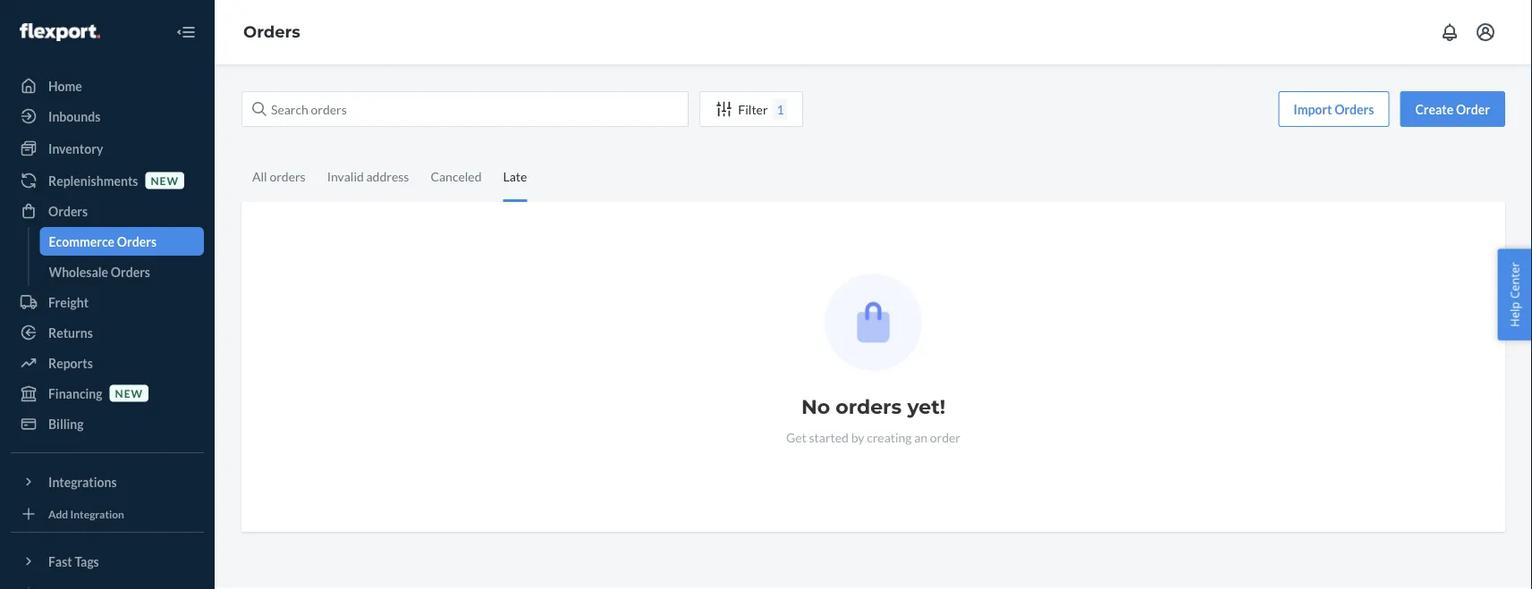 Task type: vqa. For each thing, say whether or not it's contained in the screenshot.
the Select to the top
no



Task type: describe. For each thing, give the bounding box(es) containing it.
create order link
[[1400, 91, 1506, 127]]

address
[[366, 169, 409, 184]]

an
[[914, 430, 928, 445]]

help center
[[1507, 262, 1523, 327]]

fast tags
[[48, 554, 99, 569]]

financing
[[48, 386, 102, 401]]

returns
[[48, 325, 93, 340]]

search image
[[252, 102, 267, 116]]

reports link
[[11, 349, 204, 378]]

create order
[[1416, 102, 1490, 117]]

filter
[[738, 102, 768, 117]]

no orders yet!
[[801, 395, 946, 419]]

orders up search image
[[243, 22, 301, 42]]

invalid
[[327, 169, 364, 184]]

open account menu image
[[1475, 21, 1497, 43]]

import
[[1294, 102, 1332, 117]]

add
[[48, 508, 68, 521]]

orders for all
[[270, 169, 306, 184]]

inbounds
[[48, 109, 100, 124]]

import orders button
[[1279, 91, 1390, 127]]

ecommerce
[[49, 234, 115, 249]]

open notifications image
[[1439, 21, 1461, 43]]

returns link
[[11, 318, 204, 347]]

get
[[786, 430, 807, 445]]

yet!
[[908, 395, 946, 419]]

integrations
[[48, 475, 117, 490]]

all
[[252, 169, 267, 184]]

help
[[1507, 302, 1523, 327]]

home
[[48, 78, 82, 93]]

orders for no
[[836, 395, 902, 419]]

inventory link
[[11, 134, 204, 163]]

fast tags button
[[11, 547, 204, 576]]

empty list image
[[825, 274, 922, 371]]

import orders
[[1294, 102, 1374, 117]]

replenishments
[[48, 173, 138, 188]]

orders for ecommerce orders
[[117, 234, 157, 249]]

reports
[[48, 356, 93, 371]]

freight
[[48, 295, 89, 310]]

integration
[[70, 508, 124, 521]]

tags
[[75, 554, 99, 569]]

inbounds link
[[11, 102, 204, 131]]

order
[[930, 430, 961, 445]]

orders for wholesale orders
[[111, 264, 150, 280]]

1 vertical spatial orders link
[[11, 197, 204, 225]]

help center button
[[1498, 249, 1532, 341]]

wholesale orders
[[49, 264, 150, 280]]

integrations button
[[11, 468, 204, 496]]

freight link
[[11, 288, 204, 317]]

inventory
[[48, 141, 103, 156]]



Task type: locate. For each thing, give the bounding box(es) containing it.
orders inside button
[[1335, 102, 1374, 117]]

1 horizontal spatial new
[[151, 174, 179, 187]]

new down inventory link
[[151, 174, 179, 187]]

0 vertical spatial new
[[151, 174, 179, 187]]

0 horizontal spatial orders
[[270, 169, 306, 184]]

wholesale
[[49, 264, 108, 280]]

orders link up ecommerce orders
[[11, 197, 204, 225]]

Search orders text field
[[242, 91, 689, 127]]

orders up get started by creating an order
[[836, 395, 902, 419]]

wholesale orders link
[[40, 258, 204, 286]]

started
[[809, 430, 849, 445]]

1 vertical spatial new
[[115, 387, 143, 400]]

new
[[151, 174, 179, 187], [115, 387, 143, 400]]

ecommerce orders link
[[40, 227, 204, 256]]

orders right all
[[270, 169, 306, 184]]

by
[[851, 430, 865, 445]]

orders
[[243, 22, 301, 42], [1335, 102, 1374, 117], [48, 204, 88, 219], [117, 234, 157, 249], [111, 264, 150, 280]]

0 horizontal spatial orders link
[[11, 197, 204, 225]]

invalid address
[[327, 169, 409, 184]]

center
[[1507, 262, 1523, 299]]

orders right import
[[1335, 102, 1374, 117]]

create
[[1416, 102, 1454, 117]]

orders up ecommerce on the top left
[[48, 204, 88, 219]]

flexport logo image
[[20, 23, 100, 41]]

new down reports link
[[115, 387, 143, 400]]

add integration link
[[11, 504, 204, 525]]

orders for import orders
[[1335, 102, 1374, 117]]

1 vertical spatial orders
[[836, 395, 902, 419]]

orders
[[270, 169, 306, 184], [836, 395, 902, 419]]

orders down ecommerce orders link
[[111, 264, 150, 280]]

new for financing
[[115, 387, 143, 400]]

orders up wholesale orders link
[[117, 234, 157, 249]]

all orders
[[252, 169, 306, 184]]

new for replenishments
[[151, 174, 179, 187]]

billing
[[48, 416, 84, 432]]

no
[[801, 395, 830, 419]]

close navigation image
[[175, 21, 197, 43]]

get started by creating an order
[[786, 430, 961, 445]]

add integration
[[48, 508, 124, 521]]

orders link
[[243, 22, 301, 42], [11, 197, 204, 225]]

filter 1
[[738, 102, 784, 117]]

billing link
[[11, 410, 204, 438]]

canceled
[[431, 169, 482, 184]]

order
[[1456, 102, 1490, 117]]

home link
[[11, 72, 204, 100]]

1
[[777, 102, 784, 117]]

orders link up search image
[[243, 22, 301, 42]]

late
[[503, 169, 527, 184]]

0 vertical spatial orders
[[270, 169, 306, 184]]

ecommerce orders
[[49, 234, 157, 249]]

0 vertical spatial orders link
[[243, 22, 301, 42]]

1 horizontal spatial orders
[[836, 395, 902, 419]]

creating
[[867, 430, 912, 445]]

1 horizontal spatial orders link
[[243, 22, 301, 42]]

fast
[[48, 554, 72, 569]]

0 horizontal spatial new
[[115, 387, 143, 400]]



